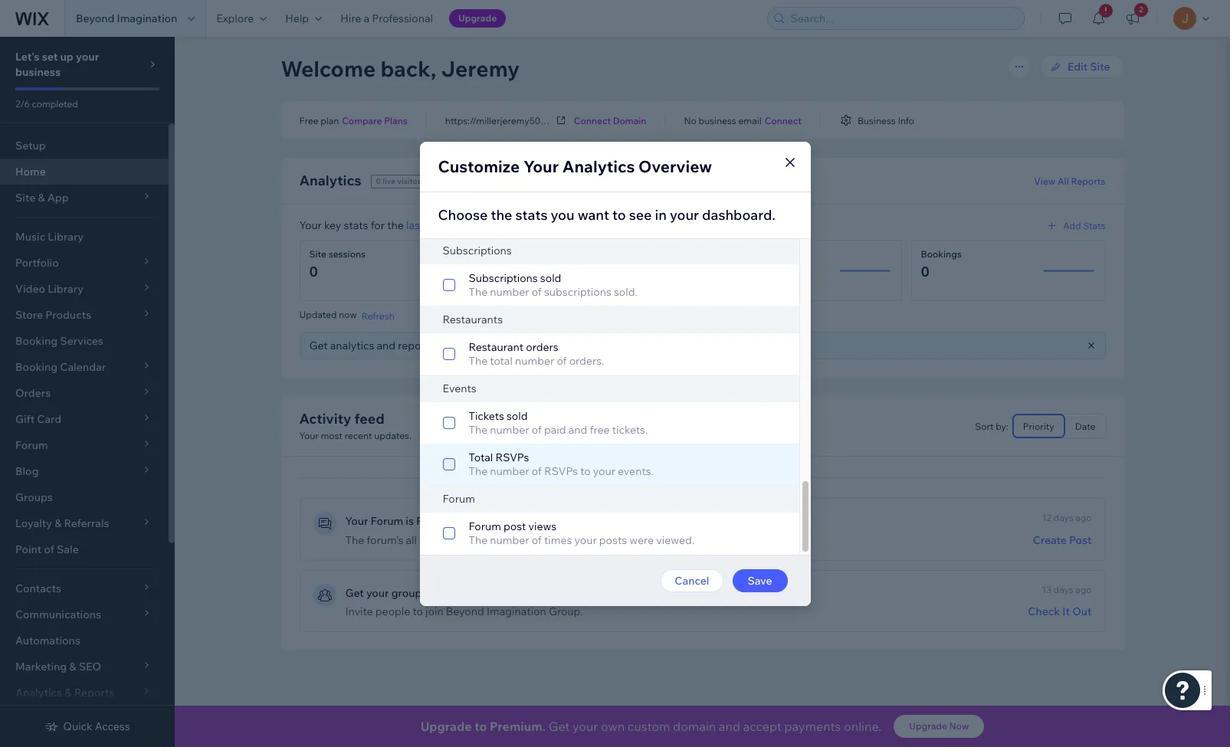 Task type: locate. For each thing, give the bounding box(es) containing it.
music library
[[15, 230, 84, 244]]

ago up post
[[1075, 512, 1092, 523]]

total inside total rsvps the number of rsvps to your events.
[[469, 450, 493, 464]]

updates.
[[374, 430, 411, 441]]

your inside activity feed your most recent updates.
[[299, 430, 319, 441]]

0 horizontal spatial create
[[440, 533, 473, 547]]

sold inside tickets sold the number of paid and free tickets.
[[507, 409, 528, 423]]

the inside tickets sold the number of paid and free tickets.
[[469, 423, 488, 436]]

1 horizontal spatial beyond
[[446, 605, 484, 618]]

of left sale
[[44, 543, 54, 556]]

beyond up let's set up your business
[[76, 11, 114, 25]]

the down go
[[469, 354, 488, 367]]

rsvps down paid
[[544, 464, 578, 478]]

number inside forum post views the number of times your posts were viewed.
[[490, 533, 529, 547]]

get down updated at top
[[309, 339, 328, 353]]

sold for subscriptions sold
[[540, 271, 561, 285]]

join
[[425, 605, 443, 618]]

0 horizontal spatial stats
[[344, 218, 368, 232]]

upgrade for upgrade to premium. get your own custom domain and accept payments online.
[[420, 719, 472, 734]]

2 ago from the top
[[1075, 584, 1092, 595]]

0 horizontal spatial site
[[309, 248, 326, 260]]

check it out button
[[1028, 605, 1092, 618]]

bookings
[[921, 248, 962, 260]]

1 horizontal spatial rsvps
[[544, 464, 578, 478]]

of down the owner
[[557, 354, 567, 367]]

get right premium.
[[549, 719, 570, 734]]

and left accept
[[719, 719, 740, 734]]

1 vertical spatial sold
[[507, 409, 528, 423]]

subscriptions
[[544, 285, 611, 298]]

1 vertical spatial subscriptions
[[469, 271, 538, 285]]

1 horizontal spatial connect
[[765, 115, 802, 126]]

number inside restaurant orders the total number of orders.
[[515, 354, 554, 367]]

get up invite
[[345, 586, 364, 600]]

get for get your group started!
[[345, 586, 364, 600]]

total
[[513, 248, 534, 260], [469, 450, 493, 464]]

the left app
[[656, 339, 671, 351]]

1 vertical spatial ago
[[1075, 584, 1092, 595]]

site left sessions
[[309, 248, 326, 260]]

stats left for
[[344, 218, 368, 232]]

point of sale link
[[0, 536, 169, 563]]

1 horizontal spatial business
[[699, 115, 736, 126]]

2
[[1139, 5, 1143, 15]]

hire
[[340, 11, 361, 25]]

days right 12
[[1053, 512, 1073, 523]]

create
[[440, 533, 473, 547], [1033, 533, 1067, 547]]

subscriptions for subscriptions sold the number of subscriptions sold.
[[469, 271, 538, 285]]

1 days from the top
[[1053, 512, 1073, 523]]

ago
[[1075, 512, 1092, 523], [1075, 584, 1092, 595]]

point of sale
[[15, 543, 79, 556]]

your inside forum post views the number of times your posts were viewed.
[[574, 533, 597, 547]]

edit
[[1067, 60, 1088, 74]]

2 create from the left
[[1033, 533, 1067, 547]]

0 vertical spatial sold
[[540, 271, 561, 285]]

number left times
[[490, 533, 529, 547]]

None checkbox
[[420, 264, 799, 305], [420, 333, 799, 374], [420, 512, 799, 554], [420, 264, 799, 305], [420, 333, 799, 374], [420, 512, 799, 554]]

of down tickets sold the number of paid and free tickets.
[[532, 464, 542, 478]]

free plan compare plans
[[299, 115, 408, 126]]

the inside restaurant orders the total number of orders.
[[469, 354, 488, 367]]

business down let's
[[15, 65, 61, 79]]

ago up 'out'
[[1075, 584, 1092, 595]]

business right no
[[699, 115, 736, 126]]

restaurant orders the total number of orders.
[[469, 340, 604, 367]]

0 vertical spatial site
[[1090, 60, 1110, 74]]

forum for forum
[[443, 492, 475, 505]]

forum post views the number of times your posts were viewed.
[[469, 519, 695, 547]]

0 vertical spatial beyond
[[76, 11, 114, 25]]

upgrade
[[458, 12, 497, 24], [420, 719, 472, 734], [909, 720, 947, 732]]

connect left domain
[[574, 115, 611, 126]]

number down the $0.00
[[490, 285, 529, 298]]

visitors
[[397, 176, 424, 186]]

views
[[528, 519, 557, 533]]

connect right email
[[765, 115, 802, 126]]

of down the $0.00
[[532, 285, 542, 298]]

subscriptions sold the number of subscriptions sold.
[[469, 271, 638, 298]]

access
[[95, 720, 130, 733]]

2/6 completed
[[15, 98, 78, 110]]

get for get the app
[[638, 339, 654, 351]]

12
[[1042, 512, 1051, 523]]

0 vertical spatial total
[[513, 248, 534, 260]]

total up the $0.00
[[513, 248, 534, 260]]

and inside tickets sold the number of paid and free tickets.
[[568, 423, 587, 436]]

save
[[747, 574, 772, 587]]

to down 'free'
[[580, 464, 591, 478]]

analytics up key
[[299, 172, 361, 189]]

edit site link
[[1040, 55, 1124, 78]]

days for check
[[1053, 584, 1073, 595]]

sold down sales
[[540, 271, 561, 285]]

number inside tickets sold the number of paid and free tickets.
[[490, 423, 529, 436]]

see
[[629, 206, 652, 223]]

rsvps down tickets
[[495, 450, 529, 464]]

add stats
[[1063, 220, 1105, 231]]

the inside the subscriptions sold the number of subscriptions sold.
[[469, 285, 488, 298]]

total down tickets
[[469, 450, 493, 464]]

get inside button
[[638, 339, 654, 351]]

people
[[375, 605, 410, 618]]

0 vertical spatial days
[[1053, 512, 1073, 523]]

forum inside forum post views the number of times your posts were viewed.
[[469, 519, 501, 533]]

the for total rsvps
[[469, 464, 488, 478]]

post
[[1069, 533, 1092, 547]]

1 horizontal spatial create
[[1033, 533, 1067, 547]]

to left see
[[612, 206, 626, 223]]

1 vertical spatial total
[[469, 450, 493, 464]]

your up you
[[523, 156, 559, 176]]

the down tickets
[[469, 464, 488, 478]]

group.
[[549, 605, 583, 618]]

0 vertical spatial subscriptions
[[443, 243, 512, 257]]

the left first
[[469, 533, 488, 547]]

connect link
[[765, 113, 802, 127]]

stats
[[515, 206, 548, 223], [344, 218, 368, 232]]

beyond down started!
[[446, 605, 484, 618]]

number inside the subscriptions sold the number of subscriptions sold.
[[490, 285, 529, 298]]

own
[[601, 719, 625, 734]]

compare
[[342, 115, 382, 126]]

0 horizontal spatial connect
[[574, 115, 611, 126]]

view all reports
[[1034, 175, 1105, 187]]

0 horizontal spatial sold
[[507, 409, 528, 423]]

0 horizontal spatial imagination
[[117, 11, 177, 25]]

customize
[[438, 156, 520, 176]]

subscriptions down the choose
[[443, 243, 512, 257]]

0 horizontal spatial analytics
[[299, 172, 361, 189]]

updated now refresh
[[299, 309, 394, 321]]

post.
[[523, 533, 548, 547]]

0 horizontal spatial business
[[15, 65, 61, 79]]

0 vertical spatial imagination
[[117, 11, 177, 25]]

plans
[[384, 115, 408, 126]]

your left most
[[299, 430, 319, 441]]

number down 'wix'
[[515, 354, 554, 367]]

of left times
[[532, 533, 542, 547]]

0 live visitors
[[376, 176, 424, 186]]

0 vertical spatial ago
[[1075, 512, 1092, 523]]

upgrade left now
[[909, 720, 947, 732]]

now
[[949, 720, 969, 732]]

professional
[[372, 11, 433, 25]]

your right up
[[76, 50, 99, 64]]

days right 13 on the right
[[1053, 584, 1073, 595]]

1 horizontal spatial sold
[[540, 271, 561, 285]]

your left events.
[[593, 464, 615, 478]]

forum up first
[[469, 519, 501, 533]]

0 vertical spatial and
[[377, 339, 396, 353]]

2/6
[[15, 98, 30, 110]]

refresh
[[362, 310, 394, 321]]

orders
[[526, 340, 558, 354]]

get left app
[[638, 339, 654, 351]]

number up post
[[490, 464, 529, 478]]

payments
[[784, 719, 841, 734]]

upgrade for upgrade now
[[909, 720, 947, 732]]

site right edit at the top right of page
[[1090, 60, 1110, 74]]

None checkbox
[[420, 402, 799, 443], [420, 443, 799, 485], [420, 402, 799, 443], [420, 443, 799, 485]]

wix
[[529, 339, 548, 353]]

1 vertical spatial imagination
[[487, 605, 546, 618]]

business inside let's set up your business
[[15, 65, 61, 79]]

1 horizontal spatial total
[[513, 248, 534, 260]]

business info
[[857, 115, 914, 126]]

2 days from the top
[[1053, 584, 1073, 595]]

stats
[[1083, 220, 1105, 231]]

sold for tickets sold
[[507, 409, 528, 423]]

recent
[[345, 430, 372, 441]]

and left the reports at the left top
[[377, 339, 396, 353]]

quick access
[[63, 720, 130, 733]]

the down events
[[469, 423, 488, 436]]

jeremy
[[441, 55, 520, 82]]

subscriptions
[[443, 243, 512, 257], [469, 271, 538, 285]]

live
[[383, 176, 395, 186]]

1 vertical spatial beyond
[[446, 605, 484, 618]]

number left paid
[[490, 423, 529, 436]]

1 horizontal spatial stats
[[515, 206, 548, 223]]

sold.
[[614, 285, 638, 298]]

all
[[1058, 175, 1069, 187]]

stats left you
[[515, 206, 548, 223]]

0 horizontal spatial beyond
[[76, 11, 114, 25]]

the up restaurants
[[469, 285, 488, 298]]

updates
[[702, 472, 739, 483]]

custom
[[628, 719, 670, 734]]

sold inside the subscriptions sold the number of subscriptions sold.
[[540, 271, 561, 285]]

site sessions
[[309, 248, 366, 260]]

1 ago from the top
[[1075, 512, 1092, 523]]

1 vertical spatial days
[[1053, 584, 1073, 595]]

your left first
[[476, 533, 498, 547]]

0 vertical spatial business
[[15, 65, 61, 79]]

date button
[[1065, 415, 1105, 438]]

of left paid
[[532, 423, 542, 436]]

0 horizontal spatial total
[[469, 450, 493, 464]]

orders.
[[569, 354, 604, 367]]

create right set. on the bottom left of page
[[440, 533, 473, 547]]

subscriptions inside the subscriptions sold the number of subscriptions sold.
[[469, 271, 538, 285]]

sold right tickets
[[507, 409, 528, 423]]

of inside restaurant orders the total number of orders.
[[557, 354, 567, 367]]

to
[[612, 206, 626, 223], [580, 464, 591, 478], [413, 605, 423, 618], [475, 719, 487, 734]]

13 days ago
[[1042, 584, 1092, 595]]

upgrade left premium.
[[420, 719, 472, 734]]

analytics down "connect domain" link
[[562, 156, 635, 176]]

2 horizontal spatial and
[[719, 719, 740, 734]]

of inside the subscriptions sold the number of subscriptions sold.
[[532, 285, 542, 298]]

create down 12
[[1033, 533, 1067, 547]]

1 connect from the left
[[574, 115, 611, 126]]

forum up ready
[[443, 492, 475, 505]]

0 down the bookings
[[921, 263, 930, 280]]

upgrade up jeremy
[[458, 12, 497, 24]]

number for tickets
[[490, 423, 529, 436]]

domain
[[673, 719, 716, 734]]

groups
[[15, 490, 53, 504]]

1 vertical spatial business
[[699, 115, 736, 126]]

number inside total rsvps the number of rsvps to your events.
[[490, 464, 529, 478]]

1 horizontal spatial and
[[568, 423, 587, 436]]

2 connect from the left
[[765, 115, 802, 126]]

1 vertical spatial and
[[568, 423, 587, 436]]

no
[[684, 115, 696, 126]]

subscriptions down "total sales"
[[469, 271, 538, 285]]

sort
[[975, 420, 994, 432]]

tickets sold the number of paid and free tickets.
[[469, 409, 648, 436]]

your left posts on the bottom of the page
[[574, 533, 597, 547]]

and left 'free'
[[568, 423, 587, 436]]

0 horizontal spatial and
[[377, 339, 396, 353]]

the inside total rsvps the number of rsvps to your events.
[[469, 464, 488, 478]]

reports
[[398, 339, 435, 353]]

started!
[[424, 586, 464, 600]]

view all reports button
[[1034, 174, 1105, 188]]

1 create from the left
[[440, 533, 473, 547]]



Task type: vqa. For each thing, say whether or not it's contained in the screenshot.
The 0 FIELD
no



Task type: describe. For each thing, give the bounding box(es) containing it.
create post button
[[1033, 533, 1092, 547]]

viewed.
[[656, 533, 695, 547]]

with
[[487, 339, 508, 353]]

activity
[[299, 410, 351, 428]]

add
[[1063, 220, 1081, 231]]

priority
[[1023, 421, 1054, 432]]

music library link
[[0, 224, 169, 250]]

general
[[666, 472, 700, 483]]

your key stats for the
[[299, 218, 406, 232]]

most
[[321, 430, 342, 441]]

total rsvps the number of rsvps to your events.
[[469, 450, 654, 478]]

plan
[[320, 115, 339, 126]]

your up the people
[[366, 586, 389, 600]]

refresh button
[[362, 309, 394, 323]]

the right for
[[387, 218, 404, 232]]

groups link
[[0, 484, 169, 510]]

key
[[324, 218, 341, 232]]

total for total rsvps the number of rsvps to your events.
[[469, 450, 493, 464]]

general updates
[[666, 472, 739, 483]]

back,
[[381, 55, 436, 82]]

1 horizontal spatial site
[[1090, 60, 1110, 74]]

your inside total rsvps the number of rsvps to your events.
[[593, 464, 615, 478]]

your left the own
[[572, 719, 598, 734]]

$0.00
[[513, 263, 552, 280]]

the left forum's
[[345, 533, 364, 547]]

dashboard.
[[702, 206, 775, 223]]

upgrade button
[[449, 9, 506, 28]]

upgrade for upgrade
[[458, 12, 497, 24]]

your forum is ready
[[345, 514, 448, 528]]

go
[[471, 339, 484, 353]]

premium.
[[490, 719, 546, 734]]

invite
[[345, 605, 373, 618]]

let's
[[15, 50, 40, 64]]

sort by:
[[975, 420, 1008, 432]]

all
[[406, 533, 417, 547]]

number for total
[[490, 464, 529, 478]]

of inside sidebar element
[[44, 543, 54, 556]]

check it out
[[1028, 605, 1092, 618]]

help button
[[276, 0, 331, 37]]

view
[[1034, 175, 1055, 187]]

to left premium.
[[475, 719, 487, 734]]

welcome back, jeremy
[[281, 55, 520, 82]]

connect domain
[[574, 115, 646, 126]]

stats for you
[[515, 206, 548, 223]]

to left join
[[413, 605, 423, 618]]

upgrade now button
[[894, 715, 984, 738]]

total for total sales
[[513, 248, 534, 260]]

of inside total rsvps the number of rsvps to your events.
[[532, 464, 542, 478]]

1 vertical spatial site
[[309, 248, 326, 260]]

out
[[1072, 605, 1092, 618]]

your left key
[[299, 218, 322, 232]]

customize your analytics overview
[[438, 156, 712, 176]]

0 left live
[[376, 176, 381, 186]]

post
[[503, 519, 526, 533]]

date
[[1075, 421, 1096, 432]]

days for create
[[1053, 512, 1073, 523]]

sale
[[57, 543, 79, 556]]

owner
[[550, 339, 584, 353]]

restaurant
[[469, 340, 524, 354]]

ago for create post
[[1075, 512, 1092, 523]]

forum for forum post views the number of times your posts were viewed.
[[469, 519, 501, 533]]

first
[[500, 533, 520, 547]]

the left 'wix'
[[510, 339, 527, 353]]

email
[[738, 115, 761, 126]]

your right in
[[670, 206, 699, 223]]

posts
[[599, 533, 627, 547]]

the for tickets sold
[[469, 423, 488, 436]]

0 down site sessions
[[309, 263, 318, 280]]

the for restaurant orders
[[469, 354, 488, 367]]

forum up forum's
[[371, 514, 403, 528]]

0 down dashboard.
[[717, 263, 726, 280]]

setup
[[15, 139, 46, 153]]

activity feed your most recent updates.
[[299, 410, 411, 441]]

quick
[[63, 720, 92, 733]]

sidebar element
[[0, 37, 175, 747]]

invite people to join beyond imagination group.
[[345, 605, 583, 618]]

booking services link
[[0, 328, 169, 354]]

tickets.
[[612, 423, 648, 436]]

1 horizontal spatial analytics
[[562, 156, 635, 176]]

in
[[655, 206, 667, 223]]

business info button
[[839, 113, 914, 127]]

online.
[[844, 719, 881, 734]]

app
[[673, 339, 691, 351]]

is
[[406, 514, 414, 528]]

tickets
[[469, 409, 504, 423]]

your up forum's
[[345, 514, 368, 528]]

domain
[[613, 115, 646, 126]]

explore
[[216, 11, 254, 25]]

the inside forum post views the number of times your posts were viewed.
[[469, 533, 488, 547]]

12 days ago
[[1042, 512, 1092, 523]]

hire a professional
[[340, 11, 433, 25]]

sales
[[536, 248, 558, 260]]

ago for check it out
[[1075, 584, 1092, 595]]

get analytics and reports on the go with the wix owner app.
[[309, 339, 608, 353]]

help
[[285, 11, 309, 25]]

cancel
[[675, 574, 709, 587]]

1 horizontal spatial imagination
[[487, 605, 546, 618]]

0 horizontal spatial rsvps
[[495, 450, 529, 464]]

of inside forum post views the number of times your posts were viewed.
[[532, 533, 542, 547]]

the right on at the left top
[[452, 339, 469, 353]]

subscriptions for subscriptions
[[443, 243, 512, 257]]

the for subscriptions sold
[[469, 285, 488, 298]]

get for get analytics and reports on the go with the wix owner app.
[[309, 339, 328, 353]]

hire a professional link
[[331, 0, 442, 37]]

get the app
[[638, 339, 691, 351]]

ready
[[416, 514, 448, 528]]

music
[[15, 230, 45, 244]]

on
[[437, 339, 450, 353]]

events
[[443, 381, 476, 395]]

for
[[371, 218, 385, 232]]

a
[[364, 11, 369, 25]]

overview
[[638, 156, 712, 176]]

setup link
[[0, 133, 169, 159]]

the right the choose
[[491, 206, 512, 223]]

beyond imagination
[[76, 11, 177, 25]]

Search... field
[[786, 8, 1019, 29]]

to inside total rsvps the number of rsvps to your events.
[[580, 464, 591, 478]]

stats for for
[[344, 218, 368, 232]]

reports
[[1071, 175, 1105, 187]]

get your group started!
[[345, 586, 464, 600]]

of inside tickets sold the number of paid and free tickets.
[[532, 423, 542, 436]]

your inside let's set up your business
[[76, 50, 99, 64]]

2 vertical spatial and
[[719, 719, 740, 734]]

check
[[1028, 605, 1060, 618]]

the inside button
[[656, 339, 671, 351]]

number for subscriptions
[[490, 285, 529, 298]]



